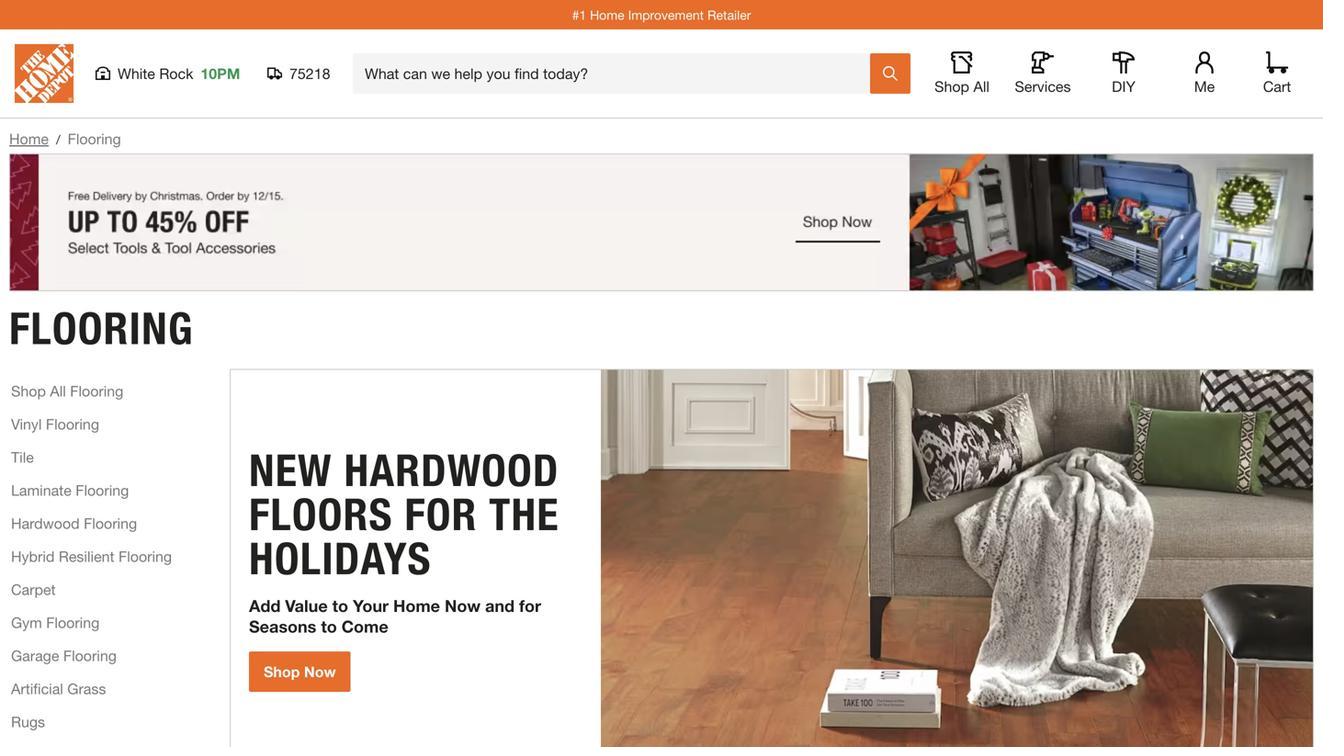 Task type: vqa. For each thing, say whether or not it's contained in the screenshot.
53
no



Task type: describe. For each thing, give the bounding box(es) containing it.
garage
[[11, 647, 59, 665]]

garage flooring
[[11, 647, 117, 665]]

2 horizontal spatial home
[[590, 7, 625, 22]]

10pm
[[201, 65, 240, 82]]

your
[[353, 596, 389, 616]]

hardwood flooring link
[[11, 513, 137, 535]]

gym flooring
[[11, 614, 100, 632]]

improvement
[[628, 7, 704, 22]]

hardwood flooring
[[11, 515, 137, 532]]

garage flooring link
[[11, 645, 117, 667]]

white rock 10pm
[[118, 65, 240, 82]]

now inside add value to your home now and for seasons to come
[[445, 596, 481, 616]]

#1 home improvement retailer
[[572, 7, 751, 22]]

hybrid
[[11, 548, 55, 565]]

laminate flooring
[[11, 482, 129, 499]]

/
[[56, 132, 60, 147]]

sponsored banner image
[[9, 154, 1315, 291]]

cart link
[[1258, 51, 1298, 96]]

flooring right resilient
[[119, 548, 172, 565]]

add value to your home now and for seasons to come
[[249, 596, 541, 637]]

services
[[1015, 78, 1071, 95]]

rock
[[159, 65, 193, 82]]

hybrid resilient flooring
[[11, 548, 172, 565]]

0 horizontal spatial home
[[9, 130, 49, 148]]

home / flooring
[[9, 130, 121, 148]]

hardwood inside the new hardwood floors for the holidays
[[344, 444, 559, 497]]

for inside the new hardwood floors for the holidays
[[405, 488, 478, 541]]

add
[[249, 596, 281, 616]]

seasons
[[249, 617, 317, 637]]

carpet link
[[11, 579, 56, 601]]

shop all flooring
[[11, 382, 124, 400]]

diy
[[1112, 78, 1136, 95]]

all for shop all flooring
[[50, 382, 66, 400]]

retailer
[[708, 7, 751, 22]]

me button
[[1176, 51, 1235, 96]]

grass
[[67, 680, 106, 698]]

tile
[[11, 449, 34, 466]]

shop now
[[264, 663, 336, 681]]

services button
[[1014, 51, 1073, 96]]

flooring up hybrid resilient flooring
[[84, 515, 137, 532]]



Task type: locate. For each thing, give the bounding box(es) containing it.
shop now link
[[249, 652, 351, 692]]

for
[[405, 488, 478, 541], [519, 596, 541, 616]]

tile link
[[11, 446, 34, 468]]

0 horizontal spatial now
[[304, 663, 336, 681]]

artificial grass link
[[11, 678, 106, 700]]

1 vertical spatial hardwood
[[11, 515, 80, 532]]

flooring up the grass
[[63, 647, 117, 665]]

resilient
[[59, 548, 115, 565]]

come
[[342, 617, 389, 637]]

the home depot logo image
[[15, 44, 74, 103]]

to
[[332, 596, 348, 616], [321, 617, 337, 637]]

artificial grass
[[11, 680, 106, 698]]

all left "services"
[[974, 78, 990, 95]]

floors
[[249, 488, 393, 541]]

for right and
[[519, 596, 541, 616]]

artificial
[[11, 680, 63, 698]]

flooring right /
[[68, 130, 121, 148]]

home
[[590, 7, 625, 22], [9, 130, 49, 148], [393, 596, 440, 616]]

flooring up vinyl flooring at the bottom of the page
[[70, 382, 124, 400]]

0 horizontal spatial all
[[50, 382, 66, 400]]

vinyl flooring
[[11, 416, 99, 433]]

home left /
[[9, 130, 49, 148]]

shop left "services"
[[935, 78, 970, 95]]

laminate flooring link
[[11, 479, 129, 501]]

shop for shop now
[[264, 663, 300, 681]]

shop for shop all flooring
[[11, 382, 46, 400]]

1 vertical spatial shop
[[11, 382, 46, 400]]

1 horizontal spatial for
[[519, 596, 541, 616]]

shop all flooring link
[[11, 380, 124, 402]]

home inside add value to your home now and for seasons to come
[[393, 596, 440, 616]]

What can we help you find today? search field
[[365, 54, 870, 93]]

1 horizontal spatial shop
[[264, 663, 300, 681]]

75218
[[290, 65, 330, 82]]

flooring down shop all flooring
[[46, 416, 99, 433]]

0 vertical spatial to
[[332, 596, 348, 616]]

to down value at the bottom left of the page
[[321, 617, 337, 637]]

2 horizontal spatial shop
[[935, 78, 970, 95]]

flooring up hardwood flooring
[[76, 482, 129, 499]]

carpet
[[11, 581, 56, 598]]

vinyl
[[11, 416, 42, 433]]

0 vertical spatial for
[[405, 488, 478, 541]]

vinyl flooring link
[[11, 413, 99, 435]]

home right #1
[[590, 7, 625, 22]]

75218 button
[[268, 64, 331, 83]]

white
[[118, 65, 155, 82]]

0 vertical spatial home
[[590, 7, 625, 22]]

0 horizontal spatial for
[[405, 488, 478, 541]]

1 horizontal spatial now
[[445, 596, 481, 616]]

now left and
[[445, 596, 481, 616]]

flooring up garage flooring "link"
[[46, 614, 100, 632]]

the
[[489, 488, 560, 541]]

and
[[485, 596, 515, 616]]

all inside button
[[974, 78, 990, 95]]

laminate
[[11, 482, 72, 499]]

shop for shop all
[[935, 78, 970, 95]]

holidays
[[249, 532, 432, 586]]

1 vertical spatial for
[[519, 596, 541, 616]]

1 vertical spatial home
[[9, 130, 49, 148]]

rugs
[[11, 713, 45, 731]]

shop all
[[935, 78, 990, 95]]

1 vertical spatial now
[[304, 663, 336, 681]]

all
[[974, 78, 990, 95], [50, 382, 66, 400]]

shop
[[935, 78, 970, 95], [11, 382, 46, 400], [264, 663, 300, 681]]

to left your
[[332, 596, 348, 616]]

0 vertical spatial hardwood
[[344, 444, 559, 497]]

now down seasons
[[304, 663, 336, 681]]

cart
[[1264, 78, 1292, 95]]

hybrid resilient flooring link
[[11, 546, 172, 568]]

for left the
[[405, 488, 478, 541]]

0 vertical spatial all
[[974, 78, 990, 95]]

diy button
[[1095, 51, 1154, 96]]

0 horizontal spatial shop
[[11, 382, 46, 400]]

new hardwood floors for the holidays
[[249, 444, 560, 586]]

image for new hardwood floors for the holidays image
[[601, 370, 1314, 747]]

1 vertical spatial to
[[321, 617, 337, 637]]

0 vertical spatial now
[[445, 596, 481, 616]]

home link
[[9, 130, 49, 148]]

shop up vinyl
[[11, 382, 46, 400]]

all for shop all
[[974, 78, 990, 95]]

2 vertical spatial home
[[393, 596, 440, 616]]

#1
[[572, 7, 587, 22]]

shop down seasons
[[264, 663, 300, 681]]

1 vertical spatial all
[[50, 382, 66, 400]]

rugs link
[[11, 711, 45, 733]]

flooring up shop all flooring link
[[9, 302, 194, 355]]

0 vertical spatial shop
[[935, 78, 970, 95]]

me
[[1195, 78, 1216, 95]]

flooring inside 'link'
[[46, 416, 99, 433]]

flooring inside "link"
[[63, 647, 117, 665]]

now
[[445, 596, 481, 616], [304, 663, 336, 681]]

2 vertical spatial shop
[[264, 663, 300, 681]]

0 horizontal spatial hardwood
[[11, 515, 80, 532]]

1 horizontal spatial all
[[974, 78, 990, 95]]

shop all button
[[933, 51, 992, 96]]

for inside add value to your home now and for seasons to come
[[519, 596, 541, 616]]

1 horizontal spatial hardwood
[[344, 444, 559, 497]]

flooring
[[68, 130, 121, 148], [9, 302, 194, 355], [70, 382, 124, 400], [46, 416, 99, 433], [76, 482, 129, 499], [84, 515, 137, 532], [119, 548, 172, 565], [46, 614, 100, 632], [63, 647, 117, 665]]

gym
[[11, 614, 42, 632]]

all up vinyl flooring at the bottom of the page
[[50, 382, 66, 400]]

value
[[285, 596, 328, 616]]

hardwood
[[344, 444, 559, 497], [11, 515, 80, 532]]

home right your
[[393, 596, 440, 616]]

gym flooring link
[[11, 612, 100, 634]]

new
[[249, 444, 333, 497]]

1 horizontal spatial home
[[393, 596, 440, 616]]

shop inside button
[[935, 78, 970, 95]]



